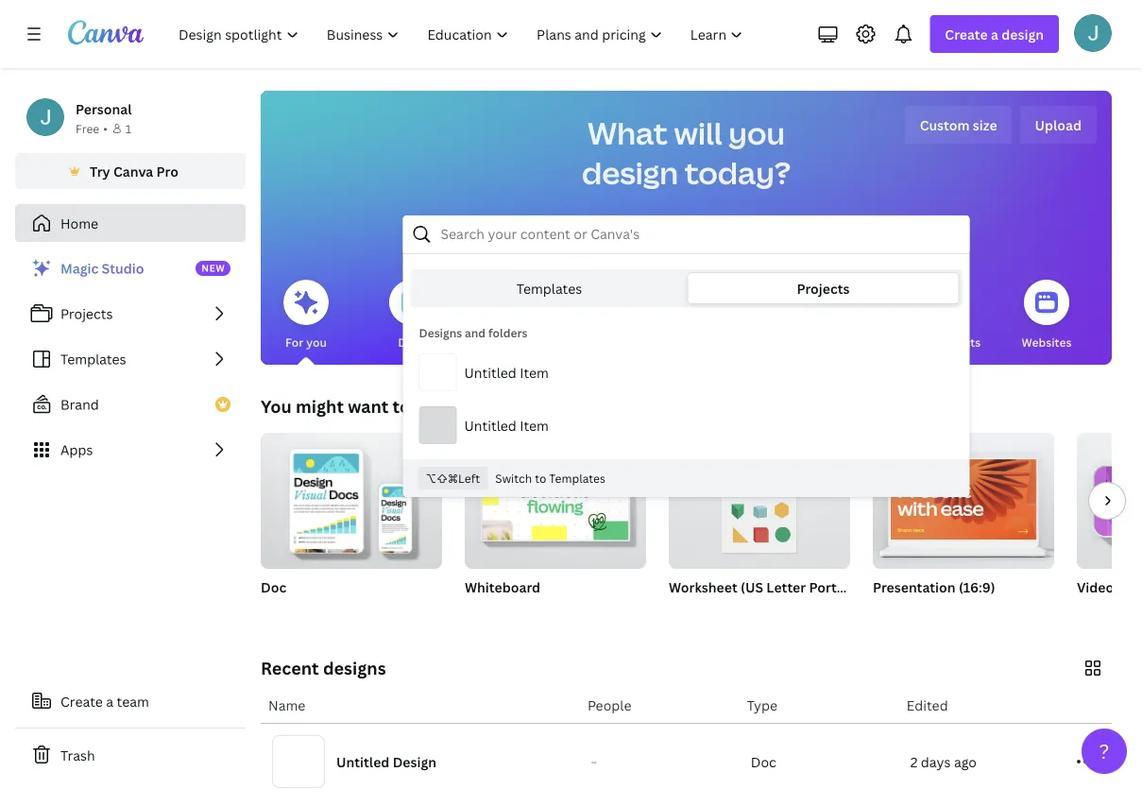Task type: vqa. For each thing, say whether or not it's contained in the screenshot.
universally
no



Task type: locate. For each thing, give the bounding box(es) containing it.
a up size
[[991, 25, 999, 43]]

0 horizontal spatial create
[[60, 692, 103, 710]]

brand link
[[15, 386, 246, 423]]

group
[[873, 425, 1055, 569], [261, 433, 442, 569], [465, 433, 646, 569], [669, 433, 850, 569], [1077, 433, 1142, 569]]

11
[[696, 602, 708, 618]]

1 vertical spatial to
[[535, 470, 547, 486]]

1 vertical spatial design
[[582, 152, 679, 193]]

2 untitled item link from the top
[[404, 399, 969, 452]]

2
[[911, 753, 918, 771]]

products
[[931, 334, 981, 350]]

free
[[76, 120, 99, 136]]

custom
[[920, 116, 970, 134]]

0 horizontal spatial projects
[[60, 305, 113, 323]]

1 vertical spatial doc
[[751, 753, 777, 771]]

1 vertical spatial templates
[[60, 350, 126, 368]]

create inside dropdown button
[[945, 25, 988, 43]]

you
[[729, 112, 785, 154], [306, 334, 327, 350]]

item down whiteboards
[[520, 363, 549, 381]]

projects inside 'link'
[[60, 305, 113, 323]]

None search field
[[403, 215, 970, 497]]

1 horizontal spatial a
[[991, 25, 999, 43]]

magic
[[60, 259, 99, 277]]

untitled down whiteboards
[[464, 363, 517, 381]]

templates
[[517, 279, 582, 297], [60, 350, 126, 368], [549, 470, 606, 486]]

doc down type
[[751, 753, 777, 771]]

a left team
[[106, 692, 113, 710]]

personal
[[76, 100, 132, 118]]

docs button
[[389, 266, 435, 365]]

0 horizontal spatial a
[[106, 692, 113, 710]]

1 horizontal spatial doc
[[751, 753, 777, 771]]

templates link
[[15, 340, 246, 378]]

2 days ago
[[911, 753, 977, 771]]

whiteboards button
[[483, 266, 553, 365]]

1 horizontal spatial create
[[945, 25, 988, 43]]

canva
[[113, 162, 153, 180]]

worksheet (us letter portrait) group
[[669, 433, 864, 620]]

you inside button
[[306, 334, 327, 350]]

worksheet
[[669, 578, 738, 596]]

0 vertical spatial untitled item
[[464, 363, 549, 381]]

1 vertical spatial a
[[106, 692, 113, 710]]

untitled up the switch
[[464, 416, 517, 434]]

1 horizontal spatial projects
[[797, 279, 850, 297]]

john smith image
[[1074, 14, 1112, 52]]

templates right the switch
[[549, 470, 606, 486]]

might
[[296, 395, 344, 418]]

size
[[973, 116, 997, 134]]

a inside button
[[106, 692, 113, 710]]

create left team
[[60, 692, 103, 710]]

presentation
[[873, 578, 956, 596]]

list containing magic studio
[[15, 249, 246, 469]]

video
[[1077, 578, 1114, 596]]

untitled
[[464, 363, 517, 381], [464, 416, 517, 434], [336, 753, 390, 771]]

list
[[15, 249, 246, 469]]

0 vertical spatial you
[[729, 112, 785, 154]]

untitled item up the switch
[[464, 416, 549, 434]]

1 vertical spatial item
[[520, 416, 549, 434]]

name
[[268, 696, 306, 714]]

to inside search field
[[535, 470, 547, 486]]

0 vertical spatial templates
[[517, 279, 582, 297]]

doc inside group
[[261, 578, 286, 596]]

1 vertical spatial untitled item
[[464, 416, 549, 434]]

templates up folders
[[517, 279, 582, 297]]

design inside the what will you design today?
[[582, 152, 679, 193]]

whiteboards
[[483, 334, 553, 350]]

untitled item down whiteboards
[[464, 363, 549, 381]]

-
[[591, 756, 594, 767], [594, 756, 597, 767]]

design left john smith icon on the top right of the page
[[1002, 25, 1044, 43]]

1 horizontal spatial design
[[1002, 25, 1044, 43]]

you right for
[[306, 334, 327, 350]]

print
[[901, 334, 928, 350]]

to right the switch
[[535, 470, 547, 486]]

whiteboard
[[465, 578, 541, 596]]

1 horizontal spatial to
[[535, 470, 547, 486]]

recent
[[261, 656, 319, 679]]

8.5
[[669, 602, 685, 618]]

doc
[[261, 578, 286, 596], [751, 753, 777, 771]]

to left "try..."
[[393, 395, 410, 418]]

whiteboard group
[[465, 433, 646, 620]]

? button
[[1082, 729, 1127, 774]]

create
[[945, 25, 988, 43], [60, 692, 103, 710]]

0 vertical spatial design
[[1002, 25, 1044, 43]]

item
[[520, 363, 549, 381], [520, 416, 549, 434]]

0 horizontal spatial doc
[[261, 578, 286, 596]]

2 vertical spatial untitled
[[336, 753, 390, 771]]

untitled left design
[[336, 753, 390, 771]]

0 vertical spatial doc
[[261, 578, 286, 596]]

group for worksheet (us letter portrait)
[[669, 433, 850, 569]]

doc up recent at the left of page
[[261, 578, 286, 596]]

design inside dropdown button
[[1002, 25, 1044, 43]]

you right will
[[729, 112, 785, 154]]

0 horizontal spatial you
[[306, 334, 327, 350]]

0 vertical spatial item
[[520, 363, 549, 381]]

what will you design today?
[[582, 112, 791, 193]]

designs
[[323, 656, 386, 679]]

0 horizontal spatial to
[[393, 395, 410, 418]]

untitled item
[[464, 363, 549, 381], [464, 416, 549, 434]]

1 horizontal spatial you
[[729, 112, 785, 154]]

1 vertical spatial you
[[306, 334, 327, 350]]

create inside button
[[60, 692, 103, 710]]

1 vertical spatial create
[[60, 692, 103, 710]]

⌥⇧⌘left
[[426, 470, 480, 486]]

0 vertical spatial a
[[991, 25, 999, 43]]

try...
[[414, 395, 451, 418]]

1
[[126, 120, 132, 136]]

0 vertical spatial projects
[[797, 279, 850, 297]]

team
[[117, 692, 149, 710]]

1 vertical spatial untitled
[[464, 416, 517, 434]]

a inside dropdown button
[[991, 25, 999, 43]]

Search search field
[[441, 216, 932, 252]]

apps
[[60, 441, 93, 459]]

0 vertical spatial create
[[945, 25, 988, 43]]

free •
[[76, 120, 108, 136]]

0 horizontal spatial design
[[582, 152, 679, 193]]

a
[[991, 25, 999, 43], [106, 692, 113, 710]]

create up custom size dropdown button
[[945, 25, 988, 43]]

in
[[711, 602, 721, 618]]

none search field containing templates
[[403, 215, 970, 497]]

projects
[[797, 279, 850, 297], [60, 305, 113, 323]]

8.5 × 11 in button
[[669, 601, 740, 620]]

templates up brand
[[60, 350, 126, 368]]

today?
[[685, 152, 791, 193]]

doc group
[[261, 433, 442, 620]]

brand
[[60, 395, 99, 413]]

1 vertical spatial projects
[[60, 305, 113, 323]]

untitled item link
[[404, 346, 969, 399], [404, 399, 969, 452]]

you might want to try...
[[261, 395, 451, 418]]

recent designs
[[261, 656, 386, 679]]

letter
[[767, 578, 806, 596]]

design
[[1002, 25, 1044, 43], [582, 152, 679, 193]]

item up switch to templates
[[520, 416, 549, 434]]

design up search search box
[[582, 152, 679, 193]]

group inside worksheet (us letter portrait) group
[[669, 433, 850, 569]]



Task type: describe. For each thing, give the bounding box(es) containing it.
will
[[674, 112, 723, 154]]

upload
[[1035, 116, 1082, 134]]

try canva pro
[[90, 162, 179, 180]]

group for presentation (16:9)
[[873, 425, 1055, 569]]

projects button
[[688, 273, 959, 303]]

portrait)
[[809, 578, 864, 596]]

1 untitled item link from the top
[[404, 346, 969, 399]]

type
[[747, 696, 778, 714]]

worksheet (us letter portrait) 8.5 × 11 in
[[669, 578, 864, 618]]

edited
[[907, 696, 948, 714]]

video group
[[1077, 433, 1142, 620]]

try
[[90, 162, 110, 180]]

want
[[348, 395, 389, 418]]

for you button
[[283, 266, 329, 365]]

presentation (16:9)
[[873, 578, 996, 596]]

presentation (16:9) group
[[873, 425, 1055, 620]]

templates inside button
[[517, 279, 582, 297]]

×
[[688, 602, 694, 618]]

untitled design
[[336, 753, 437, 771]]

magic studio
[[60, 259, 144, 277]]

--
[[591, 756, 597, 767]]

2 vertical spatial templates
[[549, 470, 606, 486]]

and
[[465, 325, 486, 340]]

(16:9)
[[959, 578, 996, 596]]

websites button
[[1022, 266, 1072, 365]]

switch to templates
[[495, 470, 606, 486]]

trash link
[[15, 736, 246, 774]]

designs
[[419, 325, 462, 340]]

1 untitled item from the top
[[464, 363, 549, 381]]

for you
[[285, 334, 327, 350]]

ago
[[954, 753, 977, 771]]

apps link
[[15, 431, 246, 469]]

trash
[[60, 746, 95, 764]]

print products button
[[901, 266, 981, 365]]

pro
[[156, 162, 179, 180]]

1 - from the left
[[591, 756, 594, 767]]

upload button
[[1020, 106, 1097, 144]]

0 vertical spatial to
[[393, 395, 410, 418]]

2 untitled item from the top
[[464, 416, 549, 434]]

a for design
[[991, 25, 999, 43]]

•
[[103, 120, 108, 136]]

?
[[1100, 738, 1110, 764]]

home
[[60, 214, 98, 232]]

designs and folders
[[419, 325, 528, 340]]

a for team
[[106, 692, 113, 710]]

try canva pro button
[[15, 153, 246, 189]]

create a design
[[945, 25, 1044, 43]]

projects inside button
[[797, 279, 850, 297]]

0 vertical spatial untitled
[[464, 363, 517, 381]]

for
[[285, 334, 304, 350]]

custom size
[[920, 116, 997, 134]]

2 - from the left
[[594, 756, 597, 767]]

projects link
[[15, 295, 246, 333]]

websites
[[1022, 334, 1072, 350]]

create a team
[[60, 692, 149, 710]]

new
[[201, 262, 225, 275]]

group for whiteboard
[[465, 433, 646, 569]]

design
[[393, 753, 437, 771]]

2 item from the top
[[520, 416, 549, 434]]

print products
[[901, 334, 981, 350]]

docs
[[398, 334, 426, 350]]

1 item from the top
[[520, 363, 549, 381]]

people
[[588, 696, 632, 714]]

you inside the what will you design today?
[[729, 112, 785, 154]]

create for create a design
[[945, 25, 988, 43]]

top level navigation element
[[166, 15, 756, 53]]

you
[[261, 395, 292, 418]]

custom size button
[[905, 106, 1013, 144]]

folders
[[489, 325, 528, 340]]

(us
[[741, 578, 764, 596]]

days
[[921, 753, 951, 771]]

create for create a team
[[60, 692, 103, 710]]

home link
[[15, 204, 246, 242]]

create a team button
[[15, 682, 246, 720]]

switch
[[495, 470, 532, 486]]

studio
[[102, 259, 144, 277]]

templates button
[[414, 273, 685, 303]]

create a design button
[[930, 15, 1059, 53]]

what
[[588, 112, 668, 154]]



